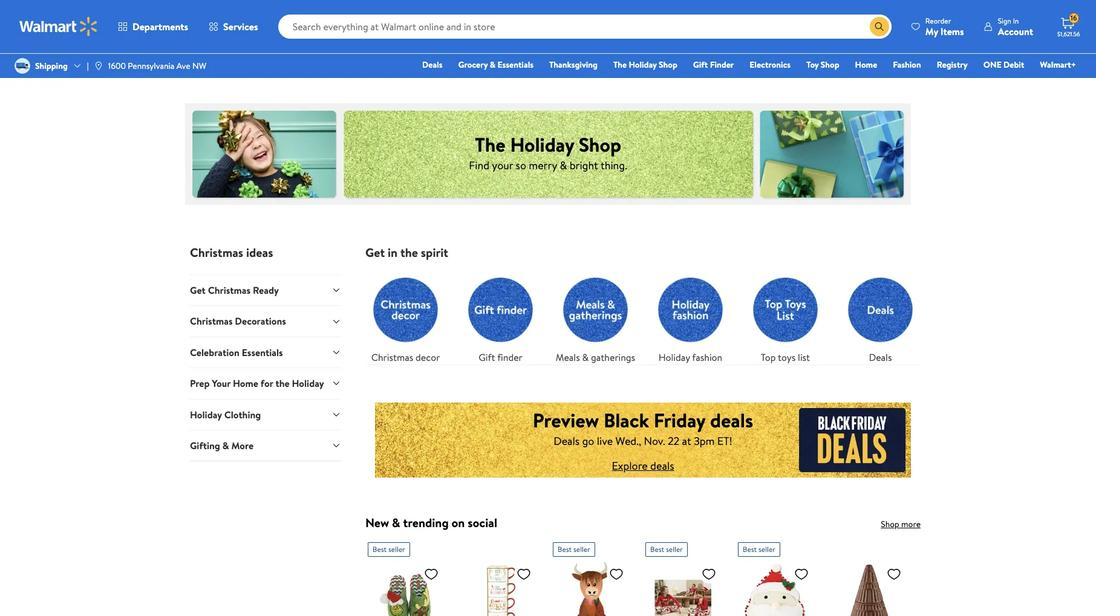 Task type: locate. For each thing, give the bounding box(es) containing it.
best seller for airblown inflatables 3.5 foot christmas highlander cow image at right bottom
[[558, 544, 590, 555]]

et!
[[717, 434, 732, 449]]

list containing christmas decor
[[358, 260, 928, 365]]

1 horizontal spatial deals link
[[840, 270, 921, 365]]

 image right |
[[94, 61, 103, 71]]

christmas decor
[[371, 351, 440, 364]]

gift inside list
[[479, 351, 495, 364]]

preview black friday deals deals go live wed., nov. 22 at 3pm et!
[[533, 407, 753, 449]]

get for get in the spirit
[[365, 244, 385, 261]]

0 horizontal spatial deals
[[650, 459, 674, 474]]

sign in account
[[998, 15, 1033, 38]]

home
[[855, 59, 877, 71], [233, 377, 258, 390]]

& for grocery & essentials
[[490, 59, 496, 71]]

gift finder
[[693, 59, 734, 71]]

Search search field
[[278, 15, 892, 39]]

shipping
[[35, 60, 68, 72]]

registry
[[937, 59, 968, 71]]

product group
[[368, 538, 443, 616], [553, 538, 629, 616], [645, 538, 721, 616], [738, 538, 814, 616]]

christmas up celebration in the left bottom of the page
[[190, 315, 233, 328]]

meals
[[556, 351, 580, 364]]

get
[[365, 244, 385, 261], [190, 284, 206, 297]]

2 seller from the left
[[573, 544, 590, 555]]

0 horizontal spatial essentials
[[242, 346, 283, 359]]

get left in
[[365, 244, 385, 261]]

seller up dr. seuss grinch pet matching holiday family pajama top, sizes xs-2xl image
[[666, 544, 683, 555]]

christmas inside list
[[371, 351, 413, 364]]

seller up airblown inflatables 3.5 foot christmas highlander cow image at right bottom
[[573, 544, 590, 555]]

the right 'thanksgiving' "link"
[[613, 59, 627, 71]]

& right meals in the bottom right of the page
[[582, 351, 589, 364]]

meals & gatherings link
[[555, 270, 636, 365]]

0 vertical spatial the
[[613, 59, 627, 71]]

walmart+
[[1040, 59, 1076, 71]]

christmas decor link
[[365, 270, 446, 365]]

gift
[[693, 59, 708, 71], [479, 351, 495, 364]]

new & trending on social
[[365, 515, 497, 531]]

deals inside preview black friday deals deals go live wed., nov. 22 at 3pm et!
[[554, 434, 580, 449]]

deals down the 'nov.'
[[650, 459, 674, 474]]

best seller up dr. seuss grinch pet matching holiday family pajama top, sizes xs-2xl image
[[650, 544, 683, 555]]

explore
[[612, 459, 648, 474]]

0 horizontal spatial the
[[275, 377, 290, 390]]

essentials right grocery at the left top
[[498, 59, 534, 71]]

the right for
[[275, 377, 290, 390]]

1 horizontal spatial the
[[613, 59, 627, 71]]

get inside dropdown button
[[190, 284, 206, 297]]

1 vertical spatial get
[[190, 284, 206, 297]]

seller up santa shaped christmas decorative pillow, 12 in x 15 in, by holiday time image
[[759, 544, 775, 555]]

best seller down new
[[373, 544, 405, 555]]

grocery & essentials link
[[453, 58, 539, 71]]

seller
[[388, 544, 405, 555], [573, 544, 590, 555], [666, 544, 683, 555], [759, 544, 775, 555]]

best down new
[[373, 544, 387, 555]]

services button
[[198, 12, 268, 41]]

0 vertical spatial get
[[365, 244, 385, 261]]

fashion link
[[888, 58, 927, 71]]

best seller up airblown inflatables 3.5 foot christmas highlander cow image at right bottom
[[558, 544, 590, 555]]

celebration essentials
[[190, 346, 283, 359]]

seller down new
[[388, 544, 405, 555]]

deals inside list
[[869, 351, 892, 364]]

christmas for christmas decorations
[[190, 315, 233, 328]]

one debit link
[[978, 58, 1030, 71]]

shop inside the holiday shop find your so merry & bright thing.
[[579, 131, 621, 158]]

 image
[[15, 58, 30, 74], [94, 61, 103, 71]]

grocery & essentials
[[458, 59, 534, 71]]

& right grocery at the left top
[[490, 59, 496, 71]]

best up dr. seuss grinch pet matching holiday family pajama top, sizes xs-2xl image
[[650, 544, 664, 555]]

1600 pennsylvania ave nw
[[108, 60, 206, 72]]

the holiday shop link
[[608, 58, 683, 71]]

thanksgiving
[[549, 59, 598, 71]]

gifting
[[190, 439, 220, 452]]

best seller for dr. seuss grinch pet matching holiday family pajama top, sizes xs-2xl image
[[650, 544, 683, 555]]

0 vertical spatial gift
[[693, 59, 708, 71]]

the inside the holiday shop find your so merry & bright thing.
[[475, 131, 506, 158]]

0 vertical spatial home
[[855, 59, 877, 71]]

merry
[[529, 158, 557, 173]]

christmas left decor
[[371, 351, 413, 364]]

1 horizontal spatial deals
[[554, 434, 580, 449]]

0 vertical spatial essentials
[[498, 59, 534, 71]]

deals right at at the right of the page
[[710, 407, 753, 434]]

1 vertical spatial gift
[[479, 351, 495, 364]]

4 best from the left
[[743, 544, 757, 555]]

ideas
[[246, 244, 273, 261]]

3 best seller from the left
[[650, 544, 683, 555]]

1 best from the left
[[373, 544, 387, 555]]

4 best seller from the left
[[743, 544, 775, 555]]

holiday clothing button
[[190, 399, 341, 430]]

items
[[941, 25, 964, 38]]

the
[[613, 59, 627, 71], [475, 131, 506, 158]]

wed.,
[[616, 434, 641, 449]]

fashion
[[692, 351, 722, 364]]

2 vertical spatial deals
[[554, 434, 580, 449]]

deals link
[[417, 58, 448, 71], [840, 270, 921, 365]]

one
[[983, 59, 1002, 71]]

get christmas ready
[[190, 284, 279, 297]]

1 best seller from the left
[[373, 544, 405, 555]]

1 horizontal spatial gift
[[693, 59, 708, 71]]

on
[[452, 515, 465, 531]]

& right merry
[[560, 158, 567, 173]]

the
[[400, 244, 418, 261], [275, 377, 290, 390]]

& inside the holiday shop find your so merry & bright thing.
[[560, 158, 567, 173]]

shop more
[[881, 518, 921, 531]]

0 vertical spatial deals
[[710, 407, 753, 434]]

holiday clothing
[[190, 408, 261, 421]]

1 vertical spatial the
[[475, 131, 506, 158]]

finder
[[497, 351, 523, 364]]

clothing
[[224, 408, 261, 421]]

1 horizontal spatial home
[[855, 59, 877, 71]]

deals
[[422, 59, 443, 71], [869, 351, 892, 364], [554, 434, 580, 449]]

 image left shipping
[[15, 58, 30, 74]]

0 horizontal spatial deals
[[422, 59, 443, 71]]

& for meals & gatherings
[[582, 351, 589, 364]]

the for the holiday shop
[[613, 59, 627, 71]]

home left for
[[233, 377, 258, 390]]

get down 'christmas ideas'
[[190, 284, 206, 297]]

1 vertical spatial the
[[275, 377, 290, 390]]

1 product group from the left
[[368, 538, 443, 616]]

toys
[[778, 351, 796, 364]]

1 horizontal spatial the
[[400, 244, 418, 261]]

sign in to add to favorites list, dr. seuss family grinch slippers, sizes toddler-adult image
[[424, 567, 439, 582]]

best up airblown inflatables 3.5 foot christmas highlander cow image at right bottom
[[558, 544, 572, 555]]

0 horizontal spatial gift
[[479, 351, 495, 364]]

new
[[365, 515, 389, 531]]

one debit
[[983, 59, 1024, 71]]

best seller for dr. seuss family grinch slippers, sizes toddler-adult image
[[373, 544, 405, 555]]

find
[[469, 158, 489, 173]]

2 best from the left
[[558, 544, 572, 555]]

& inside list
[[582, 351, 589, 364]]

1 horizontal spatial  image
[[94, 61, 103, 71]]

3 seller from the left
[[666, 544, 683, 555]]

the inside dropdown button
[[275, 377, 290, 390]]

walmart image
[[19, 17, 98, 36]]

& right new
[[392, 515, 400, 531]]

sign in to add to favorites list, airblown inflatables 3.5 foot christmas highlander cow image
[[609, 567, 624, 582]]

black
[[604, 407, 649, 434]]

sign in to add to favorites list, wanda june home santa's fuel 15-ounce stoneware mug 5-piece set with metal rack by miranda lambert image
[[517, 567, 531, 582]]

1 horizontal spatial get
[[365, 244, 385, 261]]

seller for third product group from right
[[573, 544, 590, 555]]

0 horizontal spatial deals link
[[417, 58, 448, 71]]

the left the so
[[475, 131, 506, 158]]

1 vertical spatial deals link
[[840, 270, 921, 365]]

more
[[231, 439, 254, 452]]

christmas
[[190, 244, 243, 261], [208, 284, 251, 297], [190, 315, 233, 328], [371, 351, 413, 364]]

1 vertical spatial essentials
[[242, 346, 283, 359]]

2 best seller from the left
[[558, 544, 590, 555]]

essentials up prep your home for the holiday dropdown button
[[242, 346, 283, 359]]

& inside dropdown button
[[222, 439, 229, 452]]

list
[[358, 260, 928, 365]]

the right in
[[400, 244, 418, 261]]

dr. seuss family grinch slippers, sizes toddler-adult image
[[368, 562, 443, 616]]

account
[[998, 25, 1033, 38]]

gifting & more
[[190, 439, 254, 452]]

best
[[373, 544, 387, 555], [558, 544, 572, 555], [650, 544, 664, 555], [743, 544, 757, 555]]

nov.
[[644, 434, 665, 449]]

electronics
[[750, 59, 791, 71]]

christmas up get christmas ready
[[190, 244, 243, 261]]

1 horizontal spatial essentials
[[498, 59, 534, 71]]

walmart+ link
[[1035, 58, 1082, 71]]

3pm
[[694, 434, 715, 449]]

1 horizontal spatial deals
[[710, 407, 753, 434]]

0 horizontal spatial  image
[[15, 58, 30, 74]]

grocery
[[458, 59, 488, 71]]

best seller
[[373, 544, 405, 555], [558, 544, 590, 555], [650, 544, 683, 555], [743, 544, 775, 555]]

2 product group from the left
[[553, 538, 629, 616]]

the for the holiday shop find your so merry & bright thing.
[[475, 131, 506, 158]]

& left more in the bottom left of the page
[[222, 439, 229, 452]]

0 horizontal spatial the
[[475, 131, 506, 158]]

reorder
[[925, 15, 951, 26]]

$1,621.56
[[1057, 30, 1080, 38]]

3 best from the left
[[650, 544, 664, 555]]

4 seller from the left
[[759, 544, 775, 555]]

best up santa shaped christmas decorative pillow, 12 in x 15 in, by holiday time image
[[743, 544, 757, 555]]

best for fourth product group from the right
[[373, 544, 387, 555]]

my
[[925, 25, 938, 38]]

best seller up santa shaped christmas decorative pillow, 12 in x 15 in, by holiday time image
[[743, 544, 775, 555]]

0 vertical spatial the
[[400, 244, 418, 261]]

1 vertical spatial home
[[233, 377, 258, 390]]

seller for 1st product group from right
[[759, 544, 775, 555]]

0 horizontal spatial home
[[233, 377, 258, 390]]

essentials
[[498, 59, 534, 71], [242, 346, 283, 359]]

home down search icon
[[855, 59, 877, 71]]

1 seller from the left
[[388, 544, 405, 555]]

0 horizontal spatial get
[[190, 284, 206, 297]]

1 vertical spatial deals
[[869, 351, 892, 364]]

best seller for santa shaped christmas decorative pillow, 12 in x 15 in, by holiday time image
[[743, 544, 775, 555]]

departments button
[[108, 12, 198, 41]]

2 horizontal spatial deals
[[869, 351, 892, 364]]



Task type: vqa. For each thing, say whether or not it's contained in the screenshot.
THE NOORAH
no



Task type: describe. For each thing, give the bounding box(es) containing it.
decor
[[416, 351, 440, 364]]

a little girl is pictured smiling with her hand on her face and she's wearing a black sweater with green and gold gift bows all over. green, blue and gold gift boxes are shown. the holiday shop. find your so merry and bright thing image
[[185, 102, 911, 206]]

airblown inflatables 3.5 foot christmas highlander cow image
[[553, 562, 629, 616]]

sign in to add to favorites list, santa shaped christmas decorative pillow, 12 in x 15 in, by holiday time image
[[794, 567, 809, 582]]

& for gifting & more
[[222, 439, 229, 452]]

22
[[668, 434, 679, 449]]

top
[[761, 351, 776, 364]]

christmas for christmas decor
[[371, 351, 413, 364]]

holiday fashion
[[659, 351, 722, 364]]

the holiday shop
[[613, 59, 677, 71]]

Walmart Site-Wide search field
[[278, 15, 892, 39]]

sign
[[998, 15, 1011, 26]]

gift for gift finder
[[693, 59, 708, 71]]

departments
[[132, 20, 188, 33]]

decorations
[[235, 315, 286, 328]]

seller for third product group
[[666, 544, 683, 555]]

toy shop
[[806, 59, 839, 71]]

gift finder
[[479, 351, 523, 364]]

spirit
[[421, 244, 448, 261]]

services
[[223, 20, 258, 33]]

gift for gift finder
[[479, 351, 495, 364]]

best for 1st product group from right
[[743, 544, 757, 555]]

gifting & more button
[[190, 430, 341, 461]]

shop more link
[[881, 518, 921, 531]]

pennsylvania
[[128, 60, 174, 72]]

holiday fashion link
[[650, 270, 731, 365]]

preview black friday deals image
[[375, 394, 911, 486]]

deals inside preview black friday deals deals go live wed., nov. 22 at 3pm et!
[[710, 407, 753, 434]]

for
[[261, 377, 273, 390]]

best for third product group
[[650, 544, 664, 555]]

top toys list link
[[745, 270, 826, 365]]

in
[[388, 244, 398, 261]]

preview
[[533, 407, 599, 434]]

christmas for christmas ideas
[[190, 244, 243, 261]]

at
[[682, 434, 691, 449]]

gift finder link
[[688, 58, 739, 71]]

better homes & gardens cherry & clove 8.5oz scented ceramic tree candle image
[[831, 562, 906, 616]]

social
[[468, 515, 497, 531]]

0 vertical spatial deals
[[422, 59, 443, 71]]

seller for fourth product group from the right
[[388, 544, 405, 555]]

prep
[[190, 377, 210, 390]]

friday
[[654, 407, 706, 434]]

holiday inside list
[[659, 351, 690, 364]]

explore deals link
[[612, 459, 674, 474]]

1 vertical spatial deals
[[650, 459, 674, 474]]

& for new & trending on social
[[392, 515, 400, 531]]

trending
[[403, 515, 449, 531]]

prep your home for the holiday button
[[190, 368, 341, 399]]

shop inside 'link'
[[821, 59, 839, 71]]

get christmas ready button
[[190, 275, 341, 306]]

meals & gatherings
[[556, 351, 635, 364]]

3 product group from the left
[[645, 538, 721, 616]]

|
[[87, 60, 89, 72]]

go
[[582, 434, 594, 449]]

dr. seuss grinch pet matching holiday family pajama top, sizes xs-2xl image
[[645, 562, 721, 616]]

home inside dropdown button
[[233, 377, 258, 390]]

christmas up christmas decorations
[[208, 284, 251, 297]]

your
[[492, 158, 513, 173]]

toy
[[806, 59, 819, 71]]

top toys list
[[761, 351, 810, 364]]

debit
[[1004, 59, 1024, 71]]

 image for shipping
[[15, 58, 30, 74]]

the holiday shop find your so merry & bright thing.
[[469, 131, 627, 173]]

celebration
[[190, 346, 240, 359]]

0 vertical spatial deals link
[[417, 58, 448, 71]]

gift finder link
[[460, 270, 541, 365]]

electronics link
[[744, 58, 796, 71]]

celebration essentials button
[[190, 337, 341, 368]]

best for third product group from right
[[558, 544, 572, 555]]

search icon image
[[875, 22, 884, 31]]

bright
[[570, 158, 598, 173]]

registry link
[[931, 58, 973, 71]]

christmas decorations button
[[190, 306, 341, 337]]

holiday inside the holiday shop find your so merry & bright thing.
[[510, 131, 574, 158]]

 image for 1600 pennsylvania ave nw
[[94, 61, 103, 71]]

4 product group from the left
[[738, 538, 814, 616]]

1600
[[108, 60, 126, 72]]

toy shop link
[[801, 58, 845, 71]]

ave
[[176, 60, 190, 72]]

ready
[[253, 284, 279, 297]]

gatherings
[[591, 351, 635, 364]]

essentials inside dropdown button
[[242, 346, 283, 359]]

in
[[1013, 15, 1019, 26]]

nw
[[192, 60, 206, 72]]

finder
[[710, 59, 734, 71]]

prep your home for the holiday
[[190, 377, 324, 390]]

sign in to add to favorites list, dr. seuss grinch pet matching holiday family pajama top, sizes xs-2xl image
[[702, 567, 716, 582]]

christmas decorations
[[190, 315, 286, 328]]

get in the spirit
[[365, 244, 448, 261]]

live
[[597, 434, 613, 449]]

more
[[901, 518, 921, 531]]

wanda june home santa's fuel 15-ounce stoneware mug 5-piece set with metal rack by miranda lambert image
[[460, 562, 536, 616]]

home link
[[850, 58, 883, 71]]

sign in to add to favorites list, better homes & gardens cherry & clove 8.5oz scented ceramic tree candle image
[[887, 567, 901, 582]]

your
[[212, 377, 231, 390]]

christmas ideas
[[190, 244, 273, 261]]

get for get christmas ready
[[190, 284, 206, 297]]

fashion
[[893, 59, 921, 71]]

santa shaped christmas decorative pillow, 12 in x 15 in, by holiday time image
[[738, 562, 814, 616]]

reorder my items
[[925, 15, 964, 38]]

list
[[798, 351, 810, 364]]



